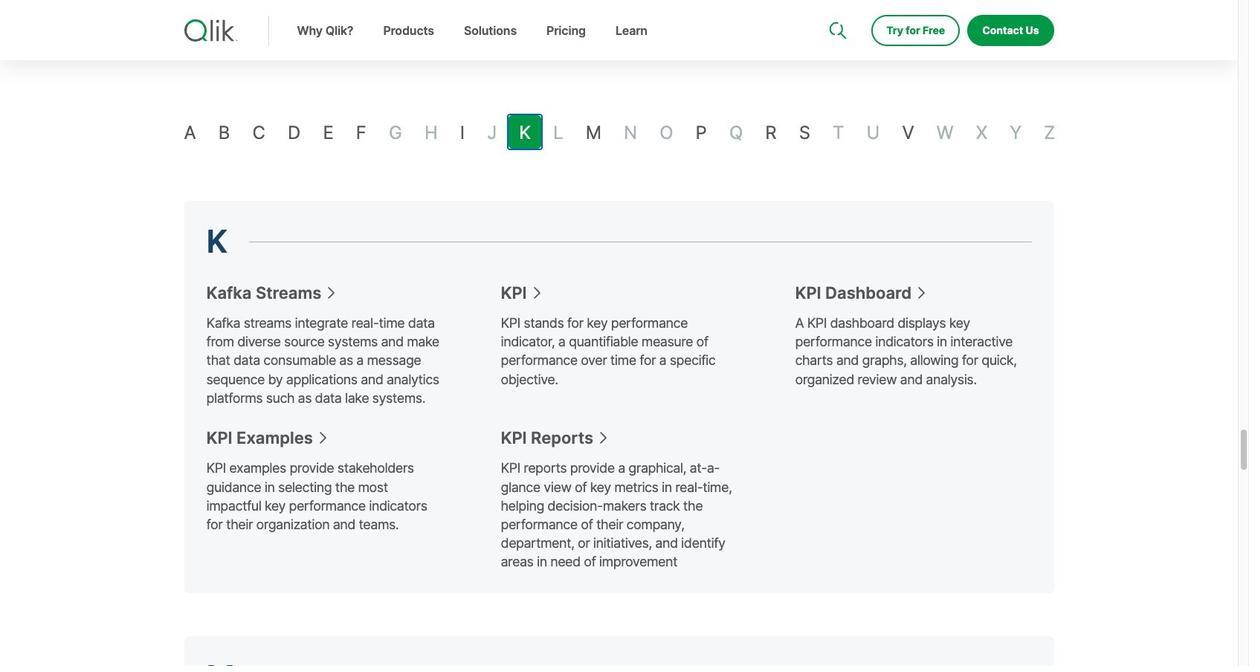 Task type: vqa. For each thing, say whether or not it's contained in the screenshot.
Data Warehouse Automation BUTTON at the left of the page
no



Task type: locate. For each thing, give the bounding box(es) containing it.
company image
[[917, 0, 929, 12]]

qlik image
[[184, 19, 238, 42]]



Task type: describe. For each thing, give the bounding box(es) containing it.
support image
[[831, 0, 843, 12]]



